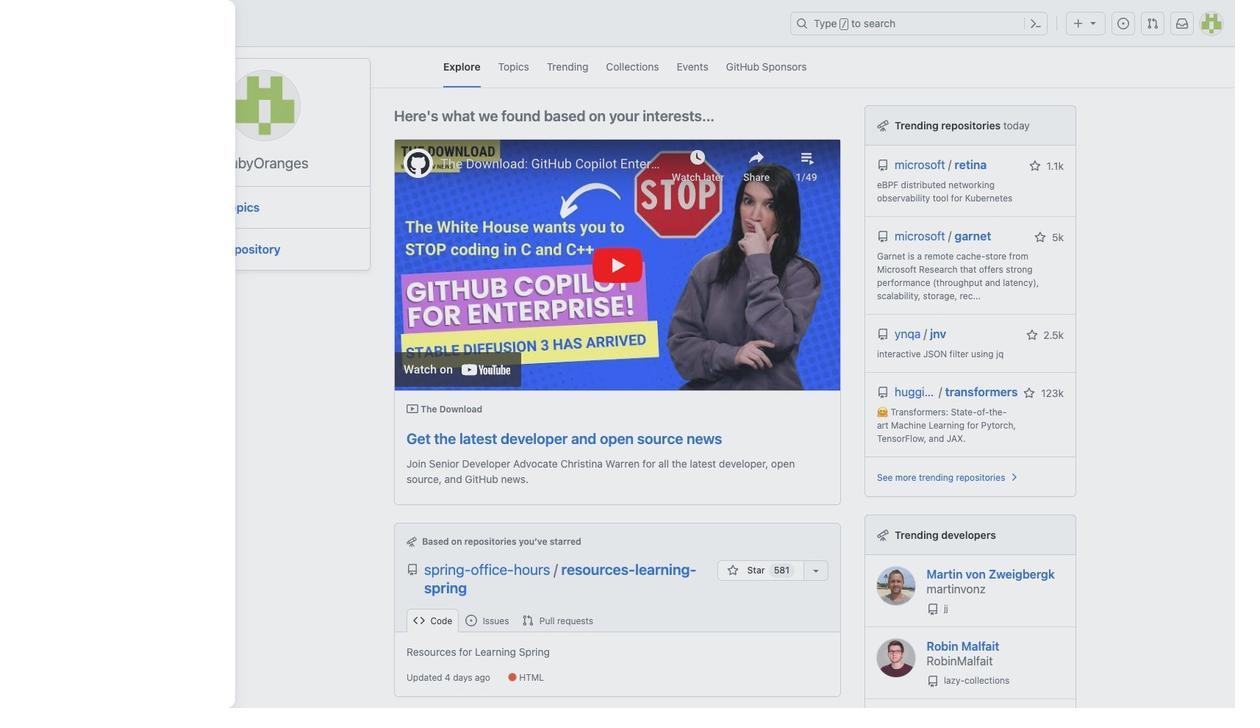 Task type: vqa. For each thing, say whether or not it's contained in the screenshot.
✨
no



Task type: locate. For each thing, give the bounding box(es) containing it.
0 vertical spatial repo image
[[877, 231, 889, 243]]

1 vertical spatial these results are generated by github computers element
[[877, 527, 889, 543]]

this recommendation was generated by github computers image
[[407, 537, 417, 547]]

star image
[[1030, 160, 1041, 172], [1035, 232, 1047, 243]]

video image
[[407, 403, 419, 415]]

2 horizontal spatial repo image
[[927, 604, 939, 616]]

581 users starred this repository element
[[769, 563, 795, 578]]

0 horizontal spatial repo image
[[407, 564, 419, 576]]

0 vertical spatial star image
[[1026, 330, 1038, 341]]

git pull request image
[[1147, 18, 1159, 29]]

0 vertical spatial these results are generated by github computers element
[[877, 118, 889, 133]]

star image
[[1026, 330, 1038, 341], [1024, 388, 1036, 399], [728, 565, 739, 577]]

this recommendation was generated by github computers element
[[407, 536, 422, 547]]

repo image
[[877, 160, 889, 171], [877, 329, 889, 341], [877, 387, 889, 399], [927, 676, 939, 688]]

2 vertical spatial repo image
[[927, 604, 939, 616]]

chevron right image
[[1009, 471, 1020, 483]]

triangle down image
[[1088, 17, 1100, 29]]

1 vertical spatial star image
[[1035, 232, 1047, 243]]

repo image
[[877, 231, 889, 243], [407, 564, 419, 576], [927, 604, 939, 616]]

add this repository to a list image
[[811, 565, 822, 577]]

these results are generated by github computers element
[[877, 118, 889, 133], [877, 527, 889, 543]]

1 vertical spatial repo image
[[407, 564, 419, 576]]



Task type: describe. For each thing, give the bounding box(es) containing it.
these results are generated by github computers image
[[877, 120, 889, 132]]

1 horizontal spatial repo image
[[877, 231, 889, 243]]

notifications image
[[1177, 18, 1189, 29]]

1 these results are generated by github computers element from the top
[[877, 118, 889, 133]]

2 these results are generated by github computers element from the top
[[877, 527, 889, 543]]

command palette image
[[1030, 18, 1042, 29]]

0 vertical spatial star image
[[1030, 160, 1041, 172]]

these results are generated by github computers image
[[877, 530, 889, 541]]

plus image
[[1073, 18, 1085, 29]]

1 vertical spatial star image
[[1024, 388, 1036, 399]]

issue opened image
[[1118, 18, 1130, 29]]

2 vertical spatial star image
[[728, 565, 739, 577]]

repository menu element
[[395, 609, 841, 632]]



